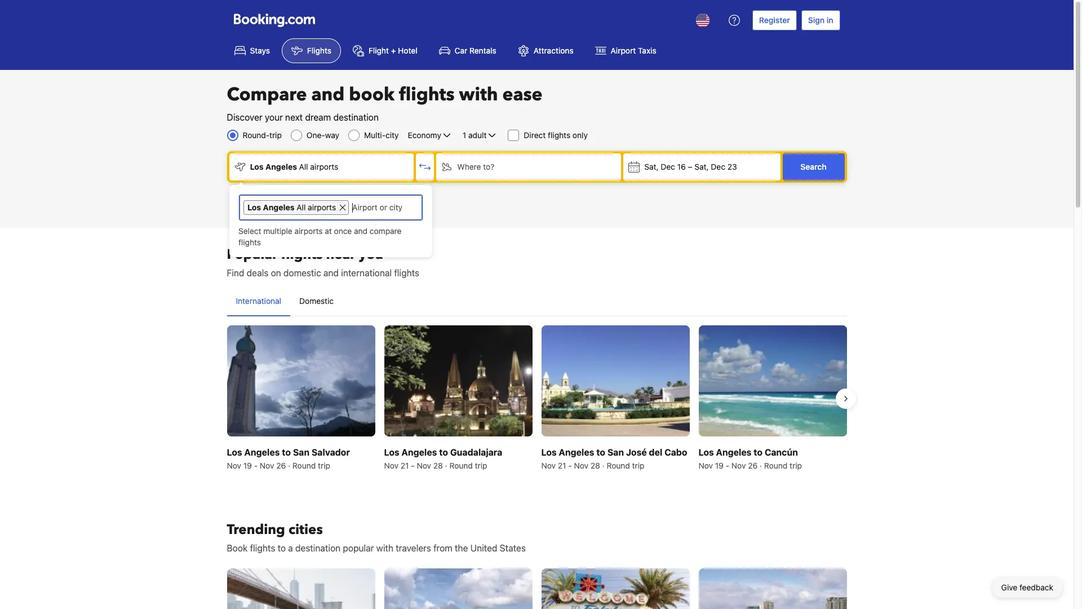 Task type: vqa. For each thing, say whether or not it's contained in the screenshot.
Nov's "To"
yes



Task type: describe. For each thing, give the bounding box(es) containing it.
los angeles to san josé del cabo image
[[542, 325, 690, 437]]

1
[[463, 130, 467, 140]]

adult
[[469, 130, 487, 140]]

international
[[236, 296, 281, 306]]

trip inside los angeles to cancún nov 19 - nov 26 · round trip
[[790, 461, 802, 470]]

sign
[[809, 15, 825, 25]]

to for del
[[597, 447, 606, 458]]

and inside the popular flights near you find deals on domestic and international flights
[[324, 268, 339, 278]]

your
[[265, 112, 283, 122]]

multi-city
[[364, 130, 399, 140]]

16
[[678, 162, 686, 171]]

- inside the los angeles to guadalajara nov 21 - nov 28 · round trip
[[411, 461, 415, 470]]

car rentals
[[455, 46, 497, 55]]

7 nov from the left
[[699, 461, 713, 470]]

round-
[[243, 130, 270, 140]]

discover
[[227, 112, 263, 122]]

tab list containing international
[[227, 286, 847, 317]]

del
[[649, 447, 663, 458]]

san for josé
[[608, 447, 624, 458]]

airport
[[611, 46, 636, 55]]

cities
[[289, 521, 323, 539]]

flights
[[307, 46, 332, 55]]

flights right 'international'
[[394, 268, 420, 278]]

taxis
[[638, 46, 657, 55]]

flight + hotel
[[369, 46, 418, 55]]

8 nov from the left
[[732, 461, 746, 470]]

economy
[[408, 130, 442, 140]]

28 inside the los angeles to guadalajara nov 21 - nov 28 · round trip
[[434, 461, 443, 470]]

a
[[288, 543, 293, 553]]

flights inside compare and book flights with ease discover your next dream destination
[[399, 82, 455, 107]]

6 nov from the left
[[574, 461, 589, 470]]

2 nov from the left
[[260, 461, 274, 470]]

way
[[325, 130, 339, 140]]

los for 21
[[384, 447, 400, 458]]

sat, dec 16 – sat, dec 23 button
[[624, 153, 781, 180]]

san for salvador
[[293, 447, 310, 458]]

feedback
[[1020, 583, 1054, 592]]

where
[[458, 162, 481, 171]]

angeles for 19
[[716, 447, 752, 458]]

airport taxis link
[[586, 38, 666, 63]]

los angeles to san josé del cabo nov 21 - nov 28 · round trip
[[542, 447, 688, 470]]

to for 21
[[439, 447, 448, 458]]

los angeles to cancún image
[[699, 325, 847, 437]]

los angeles to guadalajara image
[[384, 325, 533, 437]]

popular
[[343, 543, 374, 553]]

angeles for 21
[[402, 447, 437, 458]]

book
[[227, 543, 248, 553]]

flights left only
[[548, 130, 571, 140]]

give
[[1002, 583, 1018, 592]]

one-
[[307, 130, 325, 140]]

with inside compare and book flights with ease discover your next dream destination
[[459, 82, 498, 107]]

1 adult
[[463, 130, 487, 140]]

compare
[[227, 82, 307, 107]]

· inside los angeles to san salvador nov 19 - nov 26 · round trip
[[288, 461, 291, 470]]

3 nov from the left
[[384, 461, 399, 470]]

- inside los angeles to san salvador nov 19 - nov 26 · round trip
[[254, 461, 258, 470]]

cabo
[[665, 447, 688, 458]]

ease
[[503, 82, 543, 107]]

attractions link
[[509, 38, 583, 63]]

los angeles to san salvador image
[[227, 325, 375, 437]]

dream
[[305, 112, 331, 122]]

los for 19
[[699, 447, 714, 458]]

flights up domestic on the top of the page
[[281, 245, 323, 264]]

sign in
[[809, 15, 834, 25]]

find
[[227, 268, 244, 278]]

you
[[359, 245, 384, 264]]

multi-
[[364, 130, 386, 140]]

· inside the los angeles to guadalajara nov 21 - nov 28 · round trip
[[445, 461, 448, 470]]

united
[[471, 543, 498, 553]]

on
[[271, 268, 281, 278]]

from
[[434, 543, 453, 553]]

2 dec from the left
[[711, 162, 726, 171]]

attractions
[[534, 46, 574, 55]]

5 nov from the left
[[542, 461, 556, 470]]

travelers
[[396, 543, 431, 553]]

4 nov from the left
[[417, 461, 431, 470]]

1 nov from the left
[[227, 461, 241, 470]]

airport taxis
[[611, 46, 657, 55]]

once
[[334, 226, 352, 236]]

21 inside the los angeles to guadalajara nov 21 - nov 28 · round trip
[[401, 461, 409, 470]]

book
[[349, 82, 395, 107]]

to?
[[483, 162, 495, 171]]

domestic
[[284, 268, 321, 278]]

trip inside the los angeles to guadalajara nov 21 - nov 28 · round trip
[[475, 461, 488, 470]]

1 vertical spatial airports
[[308, 202, 336, 212]]

popular flights near you find deals on domestic and international flights
[[227, 245, 420, 278]]

select
[[239, 226, 261, 236]]

select multiple airports at once and compare flights
[[239, 226, 402, 247]]

19 inside los angeles to cancún nov 19 - nov 26 · round trip
[[716, 461, 724, 470]]

- inside los angeles to cancún nov 19 - nov 26 · round trip
[[726, 461, 730, 470]]

deals
[[247, 268, 269, 278]]

sat, dec 16 – sat, dec 23
[[645, 162, 737, 171]]

only
[[573, 130, 588, 140]]

–
[[688, 162, 693, 171]]

+
[[391, 46, 396, 55]]

0 vertical spatial airports
[[310, 162, 339, 171]]

los angeles to san salvador nov 19 - nov 26 · round trip
[[227, 447, 350, 470]]

region containing los angeles to san salvador
[[218, 321, 856, 476]]

- inside los angeles to san josé del cabo nov 21 - nov 28 · round trip
[[569, 461, 572, 470]]

international
[[341, 268, 392, 278]]

car
[[455, 46, 468, 55]]

round inside los angeles to cancún nov 19 - nov 26 · round trip
[[765, 461, 788, 470]]

flights inside trending cities book flights to a destination popular with travelers from the united states
[[250, 543, 275, 553]]



Task type: locate. For each thing, give the bounding box(es) containing it.
compare and book flights with ease discover your next dream destination
[[227, 82, 543, 122]]

1 dec from the left
[[661, 162, 676, 171]]

destination up multi-
[[334, 112, 379, 122]]

2 vertical spatial airports
[[295, 226, 323, 236]]

the
[[455, 543, 468, 553]]

los for nov
[[227, 447, 242, 458]]

san left josé
[[608, 447, 624, 458]]

flights down trending
[[250, 543, 275, 553]]

1 sat, from the left
[[645, 162, 659, 171]]

stays
[[250, 46, 270, 55]]

stays link
[[225, 38, 280, 63]]

3 - from the left
[[569, 461, 572, 470]]

round down salvador
[[293, 461, 316, 470]]

all
[[299, 162, 308, 171], [297, 202, 306, 212]]

flight
[[369, 46, 389, 55]]

to
[[282, 447, 291, 458], [439, 447, 448, 458], [597, 447, 606, 458], [754, 447, 763, 458], [278, 543, 286, 553]]

register
[[760, 15, 791, 25]]

sat,
[[645, 162, 659, 171], [695, 162, 709, 171]]

26 inside los angeles to san salvador nov 19 - nov 26 · round trip
[[276, 461, 286, 470]]

1 26 from the left
[[276, 461, 286, 470]]

to left josé
[[597, 447, 606, 458]]

airports down one-way
[[310, 162, 339, 171]]

destination inside compare and book flights with ease discover your next dream destination
[[334, 112, 379, 122]]

trending cities book flights to a destination popular with travelers from the united states
[[227, 521, 526, 553]]

search button
[[783, 153, 845, 180]]

19 inside los angeles to san salvador nov 19 - nov 26 · round trip
[[244, 461, 252, 470]]

next
[[285, 112, 303, 122]]

with right popular
[[377, 543, 394, 553]]

1 vertical spatial destination
[[295, 543, 341, 553]]

0 vertical spatial with
[[459, 82, 498, 107]]

angeles
[[266, 162, 297, 171], [263, 202, 295, 212], [244, 447, 280, 458], [402, 447, 437, 458], [559, 447, 595, 458], [716, 447, 752, 458]]

international button
[[227, 286, 290, 316]]

sat, left 16 on the right top of page
[[645, 162, 659, 171]]

0 horizontal spatial 28
[[434, 461, 443, 470]]

1 19 from the left
[[244, 461, 252, 470]]

popular
[[227, 245, 278, 264]]

1 vertical spatial with
[[377, 543, 394, 553]]

to left cancún
[[754, 447, 763, 458]]

flights inside select multiple airports at once and compare flights
[[239, 237, 261, 247]]

1 vertical spatial and
[[354, 226, 368, 236]]

1 horizontal spatial dec
[[711, 162, 726, 171]]

city
[[386, 130, 399, 140]]

1 21 from the left
[[401, 461, 409, 470]]

dec left 16 on the right top of page
[[661, 162, 676, 171]]

2 26 from the left
[[749, 461, 758, 470]]

1 horizontal spatial san
[[608, 447, 624, 458]]

round-trip
[[243, 130, 282, 140]]

angeles inside los angeles to cancún nov 19 - nov 26 · round trip
[[716, 447, 752, 458]]

0 horizontal spatial with
[[377, 543, 394, 553]]

to inside the los angeles to guadalajara nov 21 - nov 28 · round trip
[[439, 447, 448, 458]]

salvador
[[312, 447, 350, 458]]

los for del
[[542, 447, 557, 458]]

los angeles all airports up the multiple
[[248, 202, 336, 212]]

angeles inside los angeles to san josé del cabo nov 21 - nov 28 · round trip
[[559, 447, 595, 458]]

san inside los angeles to san josé del cabo nov 21 - nov 28 · round trip
[[608, 447, 624, 458]]

to inside los angeles to san josé del cabo nov 21 - nov 28 · round trip
[[597, 447, 606, 458]]

sign in link
[[802, 10, 841, 30]]

4 · from the left
[[760, 461, 763, 470]]

round inside los angeles to san josé del cabo nov 21 - nov 28 · round trip
[[607, 461, 630, 470]]

4 round from the left
[[765, 461, 788, 470]]

and
[[312, 82, 345, 107], [354, 226, 368, 236], [324, 268, 339, 278]]

2 21 from the left
[[558, 461, 566, 470]]

3 round from the left
[[607, 461, 630, 470]]

and inside select multiple airports at once and compare flights
[[354, 226, 368, 236]]

to left salvador
[[282, 447, 291, 458]]

domestic
[[299, 296, 334, 306]]

give feedback
[[1002, 583, 1054, 592]]

flight + hotel link
[[343, 38, 427, 63]]

los inside los angeles to san josé del cabo nov 21 - nov 28 · round trip
[[542, 447, 557, 458]]

3 · from the left
[[603, 461, 605, 470]]

trip down the your
[[270, 130, 282, 140]]

los inside los angeles to san salvador nov 19 - nov 26 · round trip
[[227, 447, 242, 458]]

airports left at
[[295, 226, 323, 236]]

1 horizontal spatial sat,
[[695, 162, 709, 171]]

2 vertical spatial and
[[324, 268, 339, 278]]

in
[[827, 15, 834, 25]]

san
[[293, 447, 310, 458], [608, 447, 624, 458]]

trip down guadalajara
[[475, 461, 488, 470]]

round down guadalajara
[[450, 461, 473, 470]]

-
[[254, 461, 258, 470], [411, 461, 415, 470], [569, 461, 572, 470], [726, 461, 730, 470]]

compare
[[370, 226, 402, 236]]

angeles inside los angeles to san salvador nov 19 - nov 26 · round trip
[[244, 447, 280, 458]]

san inside los angeles to san salvador nov 19 - nov 26 · round trip
[[293, 447, 310, 458]]

1 san from the left
[[293, 447, 310, 458]]

1 round from the left
[[293, 461, 316, 470]]

to inside los angeles to cancún nov 19 - nov 26 · round trip
[[754, 447, 763, 458]]

0 horizontal spatial 21
[[401, 461, 409, 470]]

2 19 from the left
[[716, 461, 724, 470]]

1 adult button
[[462, 129, 499, 142]]

round inside los angeles to san salvador nov 19 - nov 26 · round trip
[[293, 461, 316, 470]]

at
[[325, 226, 332, 236]]

1 vertical spatial los angeles all airports
[[248, 202, 336, 212]]

1 horizontal spatial 19
[[716, 461, 724, 470]]

direct flights only
[[524, 130, 588, 140]]

26
[[276, 461, 286, 470], [749, 461, 758, 470]]

airports
[[310, 162, 339, 171], [308, 202, 336, 212], [295, 226, 323, 236]]

28 inside los angeles to san josé del cabo nov 21 - nov 28 · round trip
[[591, 461, 601, 470]]

all down one- at the top of page
[[299, 162, 308, 171]]

san left salvador
[[293, 447, 310, 458]]

josé
[[626, 447, 647, 458]]

2 sat, from the left
[[695, 162, 709, 171]]

1 28 from the left
[[434, 461, 443, 470]]

one-way
[[307, 130, 339, 140]]

and inside compare and book flights with ease discover your next dream destination
[[312, 82, 345, 107]]

destination
[[334, 112, 379, 122], [295, 543, 341, 553]]

2 round from the left
[[450, 461, 473, 470]]

flights up economy
[[399, 82, 455, 107]]

all up select multiple airports at once and compare flights
[[297, 202, 306, 212]]

1 vertical spatial all
[[297, 202, 306, 212]]

0 horizontal spatial 26
[[276, 461, 286, 470]]

los inside the los angeles to guadalajara nov 21 - nov 28 · round trip
[[384, 447, 400, 458]]

19
[[244, 461, 252, 470], [716, 461, 724, 470]]

· inside los angeles to cancún nov 19 - nov 26 · round trip
[[760, 461, 763, 470]]

to left a
[[278, 543, 286, 553]]

2 - from the left
[[411, 461, 415, 470]]

states
[[500, 543, 526, 553]]

sat, right –
[[695, 162, 709, 171]]

region
[[218, 321, 856, 476]]

dec
[[661, 162, 676, 171], [711, 162, 726, 171]]

2 28 from the left
[[591, 461, 601, 470]]

trip down salvador
[[318, 461, 330, 470]]

trip inside los angeles to san josé del cabo nov 21 - nov 28 · round trip
[[633, 461, 645, 470]]

26 inside los angeles to cancún nov 19 - nov 26 · round trip
[[749, 461, 758, 470]]

and right once
[[354, 226, 368, 236]]

23
[[728, 162, 737, 171]]

car rentals link
[[430, 38, 506, 63]]

angeles for nov
[[244, 447, 280, 458]]

flights link
[[282, 38, 341, 63]]

to left guadalajara
[[439, 447, 448, 458]]

give feedback button
[[993, 577, 1063, 598]]

destination inside trending cities book flights to a destination popular with travelers from the united states
[[295, 543, 341, 553]]

· inside los angeles to san josé del cabo nov 21 - nov 28 · round trip
[[603, 461, 605, 470]]

near
[[326, 245, 356, 264]]

los angeles to cancún nov 19 - nov 26 · round trip
[[699, 447, 802, 470]]

0 horizontal spatial 19
[[244, 461, 252, 470]]

airports up at
[[308, 202, 336, 212]]

trip inside los angeles to san salvador nov 19 - nov 26 · round trip
[[318, 461, 330, 470]]

28
[[434, 461, 443, 470], [591, 461, 601, 470]]

direct
[[524, 130, 546, 140]]

with
[[459, 82, 498, 107], [377, 543, 394, 553]]

tab list
[[227, 286, 847, 317]]

domestic button
[[290, 286, 343, 316]]

airports inside select multiple airports at once and compare flights
[[295, 226, 323, 236]]

round down cancún
[[765, 461, 788, 470]]

1 - from the left
[[254, 461, 258, 470]]

to for 19
[[754, 447, 763, 458]]

21
[[401, 461, 409, 470], [558, 461, 566, 470]]

0 horizontal spatial sat,
[[645, 162, 659, 171]]

trip down josé
[[633, 461, 645, 470]]

guadalajara
[[451, 447, 503, 458]]

0 horizontal spatial dec
[[661, 162, 676, 171]]

1 horizontal spatial 21
[[558, 461, 566, 470]]

round down josé
[[607, 461, 630, 470]]

to for nov
[[282, 447, 291, 458]]

21 inside los angeles to san josé del cabo nov 21 - nov 28 · round trip
[[558, 461, 566, 470]]

round inside the los angeles to guadalajara nov 21 - nov 28 · round trip
[[450, 461, 473, 470]]

multiple
[[264, 226, 293, 236]]

0 horizontal spatial san
[[293, 447, 310, 458]]

flights down the select
[[239, 237, 261, 247]]

destination down cities in the bottom left of the page
[[295, 543, 341, 553]]

trending
[[227, 521, 285, 539]]

cancún
[[765, 447, 798, 458]]

Airport or city text field
[[351, 200, 418, 215]]

0 vertical spatial and
[[312, 82, 345, 107]]

and up 'dream'
[[312, 82, 345, 107]]

angeles inside the los angeles to guadalajara nov 21 - nov 28 · round trip
[[402, 447, 437, 458]]

with inside trending cities book flights to a destination popular with travelers from the united states
[[377, 543, 394, 553]]

round
[[293, 461, 316, 470], [450, 461, 473, 470], [607, 461, 630, 470], [765, 461, 788, 470]]

1 horizontal spatial with
[[459, 82, 498, 107]]

with up adult
[[459, 82, 498, 107]]

los angeles to guadalajara nov 21 - nov 28 · round trip
[[384, 447, 503, 470]]

to inside los angeles to san salvador nov 19 - nov 26 · round trip
[[282, 447, 291, 458]]

and down 'near'
[[324, 268, 339, 278]]

to inside trending cities book flights to a destination popular with travelers from the united states
[[278, 543, 286, 553]]

1 horizontal spatial 28
[[591, 461, 601, 470]]

trip down cancún
[[790, 461, 802, 470]]

hotel
[[398, 46, 418, 55]]

los inside los angeles to cancún nov 19 - nov 26 · round trip
[[699, 447, 714, 458]]

2 san from the left
[[608, 447, 624, 458]]

where to?
[[458, 162, 495, 171]]

0 vertical spatial los angeles all airports
[[250, 162, 339, 171]]

los angeles all airports down one- at the top of page
[[250, 162, 339, 171]]

0 vertical spatial all
[[299, 162, 308, 171]]

dec left 23
[[711, 162, 726, 171]]

1 · from the left
[[288, 461, 291, 470]]

los
[[250, 162, 264, 171], [248, 202, 261, 212], [227, 447, 242, 458], [384, 447, 400, 458], [542, 447, 557, 458], [699, 447, 714, 458]]

register link
[[753, 10, 797, 30]]

·
[[288, 461, 291, 470], [445, 461, 448, 470], [603, 461, 605, 470], [760, 461, 763, 470]]

angeles for del
[[559, 447, 595, 458]]

2 · from the left
[[445, 461, 448, 470]]

where to? button
[[437, 153, 622, 180]]

4 - from the left
[[726, 461, 730, 470]]

1 horizontal spatial 26
[[749, 461, 758, 470]]

booking.com logo image
[[234, 13, 315, 27], [234, 13, 315, 27]]

0 vertical spatial destination
[[334, 112, 379, 122]]



